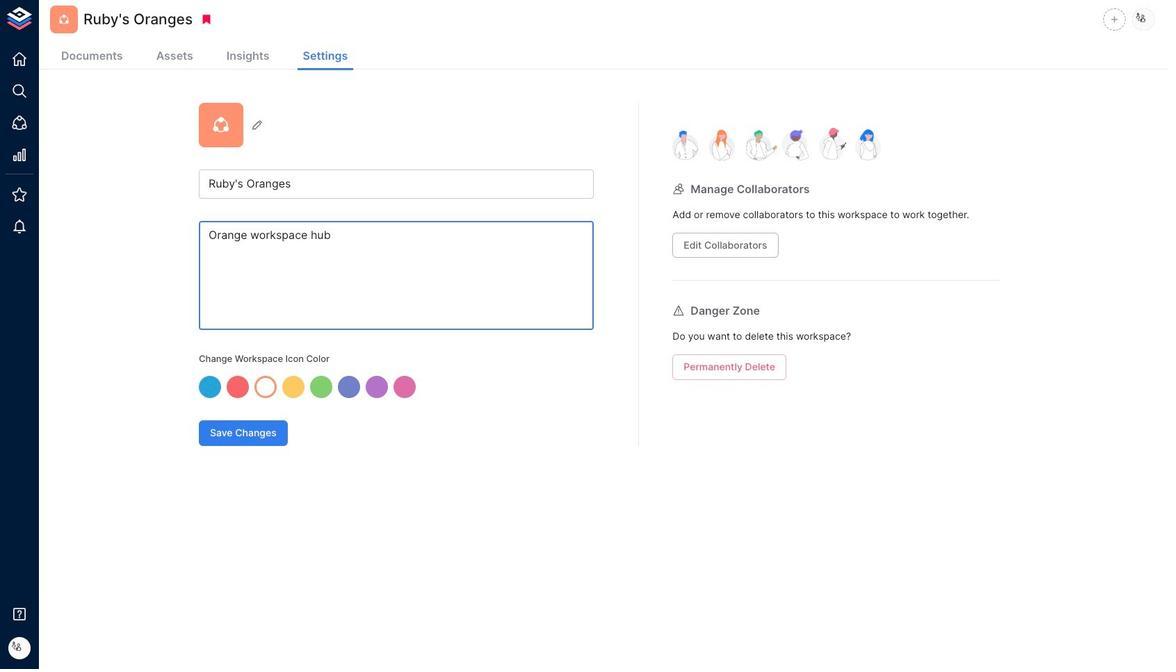 Task type: vqa. For each thing, say whether or not it's contained in the screenshot.
Workspace Name text box
yes



Task type: locate. For each thing, give the bounding box(es) containing it.
remove bookmark image
[[200, 13, 213, 26]]



Task type: describe. For each thing, give the bounding box(es) containing it.
Workspace notes are visible to all members and guests. text field
[[199, 221, 594, 330]]

ruby anderson image
[[1133, 8, 1155, 31]]

Workspace Name text field
[[199, 170, 594, 199]]



